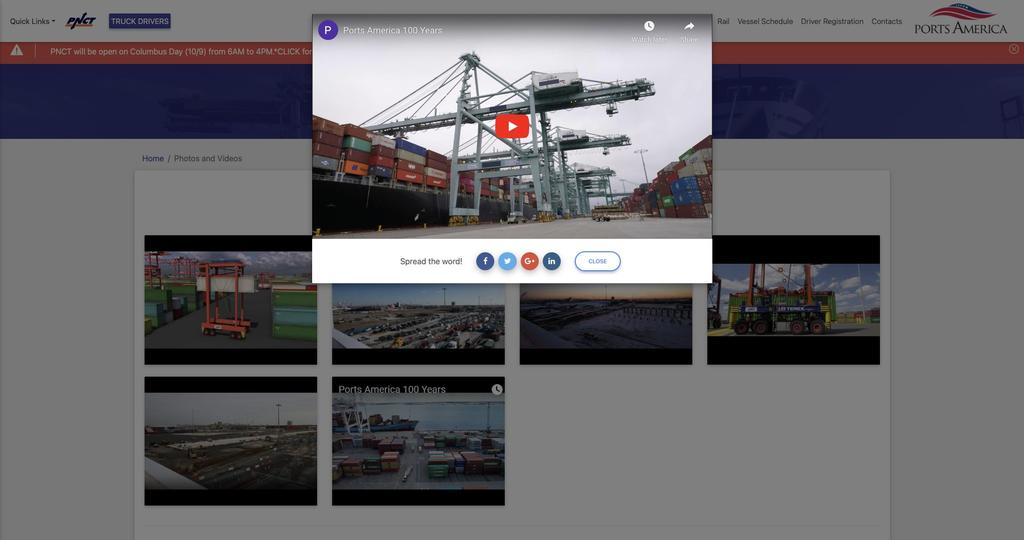 Task type: locate. For each thing, give the bounding box(es) containing it.
0 horizontal spatial photos
[[174, 154, 200, 163]]

1 vertical spatial the
[[428, 257, 440, 266]]

0 vertical spatial home
[[601, 16, 621, 25]]

the left future.
[[567, 217, 579, 226]]

close
[[589, 258, 607, 264]]

for right read
[[555, 217, 565, 226]]

home link
[[597, 11, 625, 31], [142, 154, 164, 163]]

pnct will be open on columbus day (10/9) from 6am to 4pm.*click for details* link
[[51, 45, 343, 57]]

6am
[[228, 47, 245, 56]]

0 vertical spatial and
[[500, 93, 525, 112]]

safety link
[[684, 11, 714, 31]]

1 vertical spatial for
[[555, 217, 565, 226]]

video image
[[144, 236, 317, 365], [332, 236, 505, 365], [520, 236, 692, 365], [707, 236, 880, 365], [144, 377, 317, 507], [332, 377, 505, 507]]

contacts
[[872, 16, 902, 25]]

for
[[302, 47, 312, 56], [555, 217, 565, 226]]

1 horizontal spatial for
[[555, 217, 565, 226]]

the left word!
[[428, 257, 440, 266]]

for inside "link"
[[302, 47, 312, 56]]

word!
[[442, 257, 462, 266]]

1 vertical spatial home
[[142, 154, 164, 163]]

photos and videos
[[449, 93, 575, 112], [174, 154, 242, 163]]

0 vertical spatial home link
[[597, 11, 625, 31]]

(10/9)
[[185, 47, 206, 56]]

spread
[[400, 257, 426, 266]]

0 horizontal spatial home link
[[142, 154, 164, 163]]

1 horizontal spatial photos and videos
[[449, 93, 575, 112]]

home
[[601, 16, 621, 25], [142, 154, 164, 163]]

0 horizontal spatial home
[[142, 154, 164, 163]]

gallery
[[502, 192, 570, 211]]

rail link
[[714, 11, 734, 31]]

videos
[[529, 93, 575, 112], [217, 154, 242, 163]]

and
[[500, 93, 525, 112], [202, 154, 215, 163]]

photos
[[449, 93, 496, 112], [174, 154, 200, 163]]

safety
[[688, 16, 710, 25]]

1 horizontal spatial photos
[[449, 93, 496, 112]]

vessel schedule
[[738, 16, 793, 25]]

terminal
[[502, 217, 532, 226]]

quick
[[10, 16, 30, 25]]

port newark container terminal read for the future.
[[417, 217, 607, 226]]

0 vertical spatial videos
[[529, 93, 575, 112]]

1 vertical spatial and
[[202, 154, 215, 163]]

close button
[[575, 252, 621, 272]]

vessel
[[738, 16, 759, 25]]

1 vertical spatial videos
[[217, 154, 242, 163]]

container
[[464, 217, 500, 226]]

driver registration
[[801, 16, 864, 25]]

for left details*
[[302, 47, 312, 56]]

pnct
[[51, 47, 72, 56]]

video
[[454, 192, 499, 211]]

columbus
[[130, 47, 167, 56]]

close image
[[1009, 44, 1019, 54]]

0 vertical spatial for
[[302, 47, 312, 56]]

spread the word!
[[400, 257, 462, 266]]

0 horizontal spatial photos and videos
[[174, 154, 242, 163]]

0 horizontal spatial videos
[[217, 154, 242, 163]]

0 vertical spatial photos and videos
[[449, 93, 575, 112]]

the
[[567, 217, 579, 226], [428, 257, 440, 266]]

1 vertical spatial home link
[[142, 154, 164, 163]]

1 vertical spatial photos and videos
[[174, 154, 242, 163]]

0 horizontal spatial for
[[302, 47, 312, 56]]

1 horizontal spatial home link
[[597, 11, 625, 31]]

0 vertical spatial the
[[567, 217, 579, 226]]



Task type: vqa. For each thing, say whether or not it's contained in the screenshot.
Empty inside All The Latest Information And Updates For Empty Container Return.
no



Task type: describe. For each thing, give the bounding box(es) containing it.
read
[[535, 217, 553, 226]]

on
[[119, 47, 128, 56]]

pnct will be open on columbus day (10/9) from 6am to 4pm.*click for details*
[[51, 47, 343, 56]]

1 horizontal spatial the
[[567, 217, 579, 226]]

quick links link
[[10, 15, 55, 27]]

1 vertical spatial photos
[[174, 154, 200, 163]]

future.
[[581, 217, 607, 226]]

1 horizontal spatial and
[[500, 93, 525, 112]]

links
[[32, 16, 49, 25]]

be
[[87, 47, 97, 56]]

1 horizontal spatial videos
[[529, 93, 575, 112]]

open
[[99, 47, 117, 56]]

port
[[417, 217, 433, 226]]

will
[[74, 47, 85, 56]]

video gallery
[[454, 192, 570, 211]]

day
[[169, 47, 183, 56]]

0 horizontal spatial and
[[202, 154, 215, 163]]

1 horizontal spatial home
[[601, 16, 621, 25]]

vessel schedule link
[[734, 11, 797, 31]]

rail
[[718, 16, 730, 25]]

4pm.*click
[[256, 47, 300, 56]]

driver registration link
[[797, 11, 868, 31]]

0 vertical spatial photos
[[449, 93, 496, 112]]

contacts link
[[868, 11, 906, 31]]

quick links
[[10, 16, 49, 25]]

to
[[247, 47, 254, 56]]

pnct will be open on columbus day (10/9) from 6am to 4pm.*click for details* alert
[[0, 37, 1024, 64]]

details*
[[314, 47, 343, 56]]

schedule
[[761, 16, 793, 25]]

newark
[[435, 217, 462, 226]]

driver
[[801, 16, 821, 25]]

registration
[[823, 16, 864, 25]]

from
[[209, 47, 225, 56]]

0 horizontal spatial the
[[428, 257, 440, 266]]



